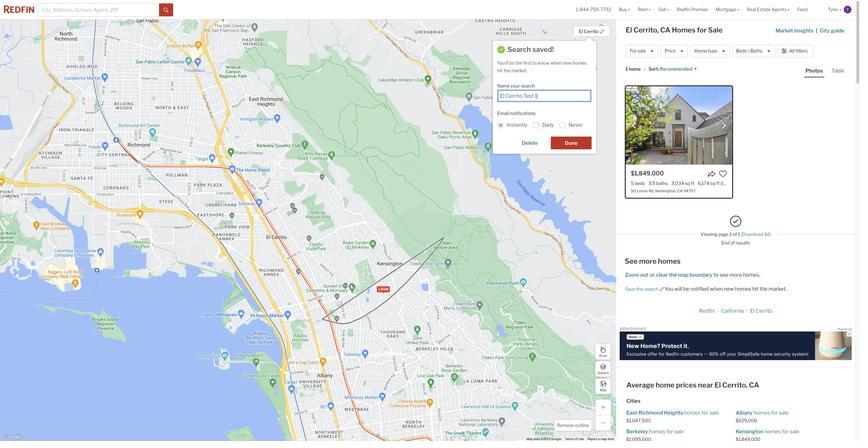 Task type: describe. For each thing, give the bounding box(es) containing it.
data
[[534, 438, 540, 441]]

0 horizontal spatial map
[[601, 438, 607, 441]]

estate
[[757, 7, 771, 12]]

sale for berkeley homes for sale
[[675, 429, 684, 435]]

the down you'll
[[504, 68, 511, 73]]

rent
[[638, 7, 648, 12]]

sell ▾ button
[[655, 0, 673, 19]]

for for berkeley homes for sale
[[667, 429, 674, 435]]

richmond
[[639, 410, 663, 417]]

/
[[748, 48, 750, 54]]

7732
[[601, 7, 612, 12]]

agents
[[772, 7, 787, 12]]

(download
[[741, 232, 764, 237]]

premier
[[692, 7, 708, 12]]

city
[[820, 28, 830, 34]]

berkeley
[[627, 429, 648, 435]]

map button
[[595, 379, 611, 395]]

search
[[508, 45, 531, 54]]

real
[[747, 7, 757, 12]]

(lot)
[[721, 181, 729, 186]]

next button image
[[721, 123, 727, 129]]

beds / baths button
[[732, 45, 775, 57]]

price button
[[661, 45, 688, 57]]

rent ▾ button
[[638, 0, 651, 19]]

buy ▾
[[619, 7, 630, 12]]

daily
[[542, 122, 554, 128]]

real estate agents ▾ link
[[747, 0, 790, 19]]

average home prices near el cerrito, ca
[[627, 381, 760, 390]]

0 vertical spatial of
[[733, 232, 737, 237]]

50
[[631, 189, 636, 194]]

sell
[[659, 7, 666, 12]]

0 vertical spatial map
[[678, 272, 689, 278]]

beds / baths
[[737, 48, 763, 54]]

ft for 3,034 sq ft
[[691, 181, 695, 186]]

name your search
[[498, 83, 535, 89]]

hit inside the you'll be the first to know when new homes hit the market.
[[498, 68, 503, 73]]

1 horizontal spatial be
[[684, 286, 690, 292]]

baths
[[656, 181, 668, 186]]

sell ▾ button
[[659, 0, 669, 19]]

filters
[[796, 48, 808, 54]]

city guide link
[[820, 27, 846, 35]]

3,034 sq ft
[[672, 181, 695, 186]]

tyler ▾
[[828, 7, 842, 12]]

map for map
[[600, 389, 607, 392]]

know
[[538, 60, 550, 66]]

report for report ad
[[838, 328, 848, 331]]

save this search button
[[625, 287, 665, 293]]

•
[[644, 67, 646, 72]]

albany
[[736, 410, 753, 417]]

report a map error
[[588, 438, 615, 441]]

0 horizontal spatial cerrito,
[[634, 26, 659, 34]]

user photo image
[[844, 6, 852, 13]]

1-
[[576, 7, 580, 12]]

end of results
[[722, 240, 750, 246]]

the down homes.
[[760, 286, 768, 292]]

94707
[[684, 189, 696, 194]]

tyler
[[828, 7, 839, 12]]

of for results
[[731, 240, 735, 246]]

when inside the you'll be the first to know when new homes hit the market.
[[551, 60, 562, 66]]

your
[[511, 83, 520, 89]]

1 horizontal spatial 1
[[730, 232, 732, 237]]

options
[[598, 371, 609, 375]]

redfin for redfin premier
[[677, 7, 691, 12]]

$1,849,000
[[631, 170, 664, 177]]

end
[[722, 240, 730, 246]]

california
[[721, 308, 744, 314]]

google image
[[2, 433, 23, 442]]

home for average
[[656, 381, 675, 390]]

1 vertical spatial cerrito
[[756, 308, 773, 314]]

google
[[551, 438, 561, 441]]

notified
[[691, 286, 709, 292]]

$629,000
[[736, 418, 757, 424]]

all filters
[[790, 48, 808, 54]]

done button
[[551, 137, 592, 149]]

real estate agents ▾ button
[[743, 0, 794, 19]]

2 horizontal spatial ca
[[749, 381, 760, 390]]

clear the map boundary button
[[656, 272, 713, 278]]

home for 1
[[629, 66, 641, 72]]

see more homes
[[625, 257, 681, 266]]

zoom out or clear the map boundary to see more homes.
[[625, 272, 761, 278]]

new inside the you'll be the first to know when new homes hit the market.
[[563, 60, 572, 66]]

zoom out button
[[625, 272, 649, 278]]

instantly
[[507, 122, 528, 128]]

▾ for sell ▾
[[667, 7, 669, 12]]

this
[[636, 287, 644, 292]]

map data ©2023 google
[[527, 438, 561, 441]]

notifications
[[510, 111, 536, 116]]

map region
[[0, 0, 644, 442]]

1 horizontal spatial ca
[[678, 189, 683, 194]]

mortgage ▾
[[716, 7, 740, 12]]

out
[[640, 272, 649, 278]]

1 vertical spatial el cerrito
[[751, 308, 773, 314]]

you
[[665, 286, 674, 292]]

report ad button
[[838, 328, 852, 333]]

el cerrito, ca homes for sale
[[626, 26, 723, 34]]

will
[[675, 286, 683, 292]]

sale
[[708, 26, 723, 34]]

market. inside the you'll be the first to know when new homes hit the market.
[[512, 68, 528, 73]]

real estate agents ▾
[[747, 7, 790, 12]]

the right clear
[[669, 272, 677, 278]]

mortgage ▾ button
[[712, 0, 743, 19]]

for sale button
[[626, 45, 658, 57]]

submit search image
[[164, 8, 169, 13]]

▾ for mortgage ▾
[[738, 7, 740, 12]]

homes inside albany homes for sale $629,000
[[754, 410, 770, 417]]

terms
[[565, 438, 574, 441]]

for for albany homes for sale $629,000
[[771, 410, 778, 417]]

name your search. required field. element
[[498, 80, 589, 89]]

beds
[[737, 48, 747, 54]]

east
[[627, 410, 638, 417]]

cities
[[627, 399, 641, 405]]

mortgage ▾ button
[[716, 0, 740, 19]]

Name your search text field
[[500, 93, 589, 99]]

all)
[[764, 232, 771, 237]]

search saved! dialog
[[493, 37, 596, 154]]



Task type: vqa. For each thing, say whether or not it's contained in the screenshot.
the topmost home
yes



Task type: locate. For each thing, give the bounding box(es) containing it.
el down 1-
[[579, 29, 583, 34]]

50 lenox rd, kensington, ca 94707
[[631, 189, 696, 194]]

redfin down notified
[[699, 308, 715, 314]]

el cerrito
[[579, 29, 599, 34], [751, 308, 773, 314]]

0 horizontal spatial be
[[509, 60, 515, 66]]

new
[[563, 60, 572, 66], [724, 286, 734, 292]]

rent ▾ button
[[634, 0, 655, 19]]

hit
[[498, 68, 503, 73], [753, 286, 759, 292]]

1 vertical spatial map
[[601, 438, 607, 441]]

1 vertical spatial be
[[684, 286, 690, 292]]

▾ right mortgage
[[738, 7, 740, 12]]

market. up el cerrito link
[[769, 286, 787, 292]]

0 horizontal spatial to
[[533, 60, 537, 66]]

a
[[598, 438, 600, 441]]

$1,047,500
[[627, 418, 651, 424]]

1 vertical spatial search
[[645, 287, 659, 292]]

search right your
[[521, 83, 535, 89]]

el inside button
[[579, 29, 583, 34]]

1-844-759-7732 link
[[576, 7, 612, 12]]

1 vertical spatial to
[[714, 272, 719, 278]]

previous button image
[[631, 123, 638, 129]]

el down buy ▾ dropdown button
[[626, 26, 632, 34]]

1 right page
[[730, 232, 732, 237]]

be right will
[[684, 286, 690, 292]]

1 vertical spatial new
[[724, 286, 734, 292]]

(download all) link
[[741, 232, 771, 237]]

1 horizontal spatial sq
[[711, 181, 716, 186]]

east richmond heights homes for sale $1,047,500
[[627, 410, 719, 424]]

1 horizontal spatial redfin
[[699, 308, 715, 314]]

the
[[516, 60, 523, 66], [504, 68, 511, 73], [669, 272, 677, 278], [760, 286, 768, 292]]

be inside the you'll be the first to know when new homes hit the market.
[[509, 60, 515, 66]]

2 ft from the left
[[717, 181, 720, 186]]

near
[[698, 381, 713, 390]]

1 horizontal spatial el cerrito
[[751, 308, 773, 314]]

draw button
[[595, 344, 611, 360]]

market. down first
[[512, 68, 528, 73]]

6 ▾ from the left
[[840, 7, 842, 12]]

homes.
[[743, 272, 761, 278]]

see
[[625, 257, 638, 266]]

for up kensington homes for sale
[[771, 410, 778, 417]]

to right first
[[533, 60, 537, 66]]

delete
[[522, 140, 538, 146]]

1 vertical spatial hit
[[753, 286, 759, 292]]

for sale
[[630, 48, 646, 54]]

0 vertical spatial be
[[509, 60, 515, 66]]

new right the know
[[563, 60, 572, 66]]

home left •
[[629, 66, 641, 72]]

kensington
[[736, 429, 764, 435]]

be right you'll
[[509, 60, 515, 66]]

el cerrito right california link
[[751, 308, 773, 314]]

of for use
[[575, 438, 578, 441]]

california link
[[721, 308, 744, 314]]

search right this
[[645, 287, 659, 292]]

▾ for rent ▾
[[649, 7, 651, 12]]

options button
[[595, 362, 611, 378]]

0 vertical spatial cerrito
[[584, 29, 599, 34]]

1 horizontal spatial new
[[724, 286, 734, 292]]

▾ for tyler ▾
[[840, 7, 842, 12]]

report inside button
[[838, 328, 848, 331]]

search inside button
[[645, 287, 659, 292]]

terms of use
[[565, 438, 584, 441]]

to left see
[[714, 272, 719, 278]]

ft up 94707
[[691, 181, 695, 186]]

report a map error link
[[588, 438, 615, 441]]

for down near
[[702, 410, 709, 417]]

homes inside the you'll be the first to know when new homes hit the market.
[[573, 60, 587, 66]]

sale inside button
[[638, 48, 646, 54]]

home left the prices
[[656, 381, 675, 390]]

sq
[[685, 181, 690, 186], [711, 181, 716, 186]]

mortgage
[[716, 7, 737, 12]]

0 horizontal spatial new
[[563, 60, 572, 66]]

2 sq from the left
[[711, 181, 716, 186]]

1 horizontal spatial report
[[838, 328, 848, 331]]

be
[[509, 60, 515, 66], [684, 286, 690, 292]]

ca left homes
[[661, 26, 671, 34]]

home type button
[[691, 45, 730, 57]]

0 horizontal spatial cerrito
[[584, 29, 599, 34]]

berkeley homes for sale
[[627, 429, 684, 435]]

of up the end of results
[[733, 232, 737, 237]]

0 vertical spatial search
[[521, 83, 535, 89]]

map down the options in the right bottom of the page
[[600, 389, 607, 392]]

1 horizontal spatial home
[[656, 381, 675, 390]]

el cerrito down 844-
[[579, 29, 599, 34]]

cerrito
[[584, 29, 599, 34], [756, 308, 773, 314]]

all
[[790, 48, 795, 54]]

clear
[[656, 272, 668, 278]]

1 vertical spatial when
[[710, 286, 723, 292]]

of left "use"
[[575, 438, 578, 441]]

to inside the you'll be the first to know when new homes hit the market.
[[533, 60, 537, 66]]

redfin left premier
[[677, 7, 691, 12]]

0 horizontal spatial el cerrito
[[579, 29, 599, 34]]

1 home •
[[626, 66, 646, 72]]

ca down 3,034
[[678, 189, 683, 194]]

remove outline
[[557, 423, 589, 429]]

1-844-759-7732
[[576, 7, 612, 12]]

0 vertical spatial market.
[[512, 68, 528, 73]]

viewing
[[701, 232, 718, 237]]

home inside 1 home •
[[629, 66, 641, 72]]

market insights | city guide
[[776, 28, 845, 34]]

ad region
[[620, 332, 852, 361]]

1 vertical spatial cerrito,
[[723, 381, 748, 390]]

el
[[626, 26, 632, 34], [579, 29, 583, 34], [751, 308, 755, 314], [715, 381, 721, 390]]

cerrito right california link
[[756, 308, 773, 314]]

el right california link
[[751, 308, 755, 314]]

sale for kensington homes for sale
[[790, 429, 800, 435]]

0 horizontal spatial ft
[[691, 181, 695, 186]]

never
[[569, 122, 583, 128]]

for inside the east richmond heights homes for sale $1,047,500
[[702, 410, 709, 417]]

0 horizontal spatial sq
[[685, 181, 690, 186]]

name
[[498, 83, 510, 89]]

homes
[[573, 60, 587, 66], [658, 257, 681, 266], [735, 286, 752, 292], [685, 410, 701, 417], [754, 410, 770, 417], [649, 429, 666, 435], [765, 429, 781, 435]]

when right the know
[[551, 60, 562, 66]]

2 ▾ from the left
[[649, 7, 651, 12]]

more up the "out"
[[639, 257, 657, 266]]

4 ▾ from the left
[[738, 7, 740, 12]]

for down the east richmond heights homes for sale $1,047,500
[[667, 429, 674, 435]]

0 vertical spatial to
[[533, 60, 537, 66]]

|
[[816, 28, 818, 34]]

1 horizontal spatial to
[[714, 272, 719, 278]]

0 vertical spatial redfin
[[677, 7, 691, 12]]

cities heading
[[627, 398, 845, 405]]

1 sq from the left
[[685, 181, 690, 186]]

ft left (lot)
[[717, 181, 720, 186]]

redfin premier
[[677, 7, 708, 12]]

0 vertical spatial more
[[639, 257, 657, 266]]

search for save this search
[[645, 287, 659, 292]]

1 vertical spatial redfin
[[699, 308, 715, 314]]

photo of 50 lenox rd, kensington, ca 94707 image
[[626, 86, 733, 165]]

1 horizontal spatial cerrito
[[756, 308, 773, 314]]

for inside albany homes for sale $629,000
[[771, 410, 778, 417]]

0 horizontal spatial ca
[[661, 26, 671, 34]]

report left ad
[[838, 328, 848, 331]]

1 ft from the left
[[691, 181, 695, 186]]

el cerrito inside button
[[579, 29, 599, 34]]

0 horizontal spatial home
[[629, 66, 641, 72]]

feed
[[798, 7, 808, 12]]

1 horizontal spatial more
[[730, 272, 742, 278]]

0 horizontal spatial report
[[588, 438, 597, 441]]

0 horizontal spatial redfin
[[677, 7, 691, 12]]

5 ▾ from the left
[[788, 7, 790, 12]]

sq right the 6,174
[[711, 181, 716, 186]]

email
[[498, 111, 509, 116]]

homes
[[672, 26, 696, 34]]

search for name your search
[[521, 83, 535, 89]]

you'll be the first to know when new homes hit the market.
[[498, 60, 587, 73]]

guide
[[831, 28, 845, 34]]

▾ right the agents
[[788, 7, 790, 12]]

recommended button
[[659, 66, 698, 72]]

home
[[695, 48, 707, 54]]

0 vertical spatial new
[[563, 60, 572, 66]]

more
[[639, 257, 657, 266], [730, 272, 742, 278]]

1 vertical spatial market.
[[769, 286, 787, 292]]

0 horizontal spatial market.
[[512, 68, 528, 73]]

map up will
[[678, 272, 689, 278]]

heights
[[664, 410, 683, 417]]

redfin for redfin
[[699, 308, 715, 314]]

1 horizontal spatial market.
[[769, 286, 787, 292]]

ca
[[661, 26, 671, 34], [678, 189, 683, 194], [749, 381, 760, 390]]

hit down homes.
[[753, 286, 759, 292]]

the left first
[[516, 60, 523, 66]]

0 vertical spatial when
[[551, 60, 562, 66]]

6,174
[[698, 181, 710, 186]]

1 vertical spatial of
[[731, 240, 735, 246]]

save this search
[[625, 287, 659, 292]]

1 ▾ from the left
[[628, 7, 630, 12]]

0 vertical spatial el cerrito
[[579, 29, 599, 34]]

report left a
[[588, 438, 597, 441]]

sq up 94707
[[685, 181, 690, 186]]

1 left •
[[626, 66, 628, 72]]

map inside button
[[600, 389, 607, 392]]

report for report a map error
[[588, 438, 597, 441]]

0 vertical spatial ca
[[661, 26, 671, 34]]

0 horizontal spatial when
[[551, 60, 562, 66]]

sort
[[649, 66, 658, 72]]

redfin inside button
[[677, 7, 691, 12]]

sale inside albany homes for sale $629,000
[[779, 410, 789, 417]]

boundary
[[690, 272, 713, 278]]

1 horizontal spatial map
[[600, 389, 607, 392]]

for down albany homes for sale $629,000
[[782, 429, 789, 435]]

sale inside the east richmond heights homes for sale $1,047,500
[[710, 410, 719, 417]]

0 vertical spatial home
[[629, 66, 641, 72]]

1 horizontal spatial when
[[710, 286, 723, 292]]

beds
[[635, 181, 645, 186]]

▾ right sell at top right
[[667, 7, 669, 12]]

▾ for buy ▾
[[628, 7, 630, 12]]

favorite button checkbox
[[719, 170, 727, 178]]

1 up the end of results
[[738, 232, 740, 237]]

City, Address, School, Agent, ZIP search field
[[38, 4, 159, 16]]

type
[[708, 48, 718, 54]]

1 vertical spatial map
[[527, 438, 533, 441]]

sale for albany homes for sale $629,000
[[779, 410, 789, 417]]

0 horizontal spatial hit
[[498, 68, 503, 73]]

844-
[[580, 7, 590, 12]]

sq for 3,034
[[685, 181, 690, 186]]

ft
[[691, 181, 695, 186], [717, 181, 720, 186]]

0 vertical spatial hit
[[498, 68, 503, 73]]

for left sale
[[697, 26, 707, 34]]

rent ▾
[[638, 7, 651, 12]]

1 horizontal spatial ft
[[717, 181, 720, 186]]

outline
[[575, 423, 589, 429]]

0 vertical spatial map
[[600, 389, 607, 392]]

rd,
[[649, 189, 655, 194]]

cerrito, down rent ▾ dropdown button
[[634, 26, 659, 34]]

ft for 6,174 sq ft (lot)
[[717, 181, 720, 186]]

1 vertical spatial ca
[[678, 189, 683, 194]]

buy ▾ button
[[615, 0, 634, 19]]

1 horizontal spatial cerrito,
[[723, 381, 748, 390]]

3.5 baths
[[649, 181, 668, 186]]

map for map data ©2023 google
[[527, 438, 533, 441]]

1 vertical spatial home
[[656, 381, 675, 390]]

▾ right the tyler
[[840, 7, 842, 12]]

cerrito,
[[634, 26, 659, 34], [723, 381, 748, 390]]

0 vertical spatial report
[[838, 328, 848, 331]]

email notifications
[[498, 111, 536, 116]]

3 ▾ from the left
[[667, 7, 669, 12]]

when down see
[[710, 286, 723, 292]]

el cerrito button
[[574, 26, 610, 37]]

cerrito down 1-844-759-7732
[[584, 29, 599, 34]]

search inside dialog
[[521, 83, 535, 89]]

for for kensington homes for sale
[[782, 429, 789, 435]]

3,034
[[672, 181, 684, 186]]

0 horizontal spatial 1
[[626, 66, 628, 72]]

0 vertical spatial cerrito,
[[634, 26, 659, 34]]

first
[[524, 60, 532, 66]]

remove
[[557, 423, 574, 429]]

all filters button
[[778, 45, 814, 57]]

photos
[[806, 68, 823, 74]]

2 horizontal spatial 1
[[738, 232, 740, 237]]

0 horizontal spatial more
[[639, 257, 657, 266]]

map right a
[[601, 438, 607, 441]]

1 horizontal spatial map
[[678, 272, 689, 278]]

0 horizontal spatial search
[[521, 83, 535, 89]]

more right see
[[730, 272, 742, 278]]

sell ▾
[[659, 7, 669, 12]]

sq for 6,174
[[711, 181, 716, 186]]

redfin
[[677, 7, 691, 12], [699, 308, 715, 314]]

2 vertical spatial of
[[575, 438, 578, 441]]

ca up cities heading
[[749, 381, 760, 390]]

lenox
[[637, 189, 648, 194]]

prices
[[676, 381, 697, 390]]

1 vertical spatial more
[[730, 272, 742, 278]]

cerrito, up cities heading
[[723, 381, 748, 390]]

homes inside the east richmond heights homes for sale $1,047,500
[[685, 410, 701, 417]]

▾ right buy
[[628, 7, 630, 12]]

▾ right 'rent'
[[649, 7, 651, 12]]

save
[[625, 287, 635, 292]]

of right end
[[731, 240, 735, 246]]

2 vertical spatial ca
[[749, 381, 760, 390]]

1 horizontal spatial search
[[645, 287, 659, 292]]

hit down you'll
[[498, 68, 503, 73]]

new down see
[[724, 286, 734, 292]]

email notifications. required field. element
[[498, 107, 588, 117]]

buy
[[619, 7, 627, 12]]

favorite button image
[[719, 170, 727, 178]]

map left 'data'
[[527, 438, 533, 441]]

1 vertical spatial report
[[588, 438, 597, 441]]

0 horizontal spatial map
[[527, 438, 533, 441]]

el right near
[[715, 381, 721, 390]]

cerrito inside button
[[584, 29, 599, 34]]

redfin link
[[699, 308, 715, 314]]

1 inside 1 home •
[[626, 66, 628, 72]]

1 horizontal spatial hit
[[753, 286, 759, 292]]



